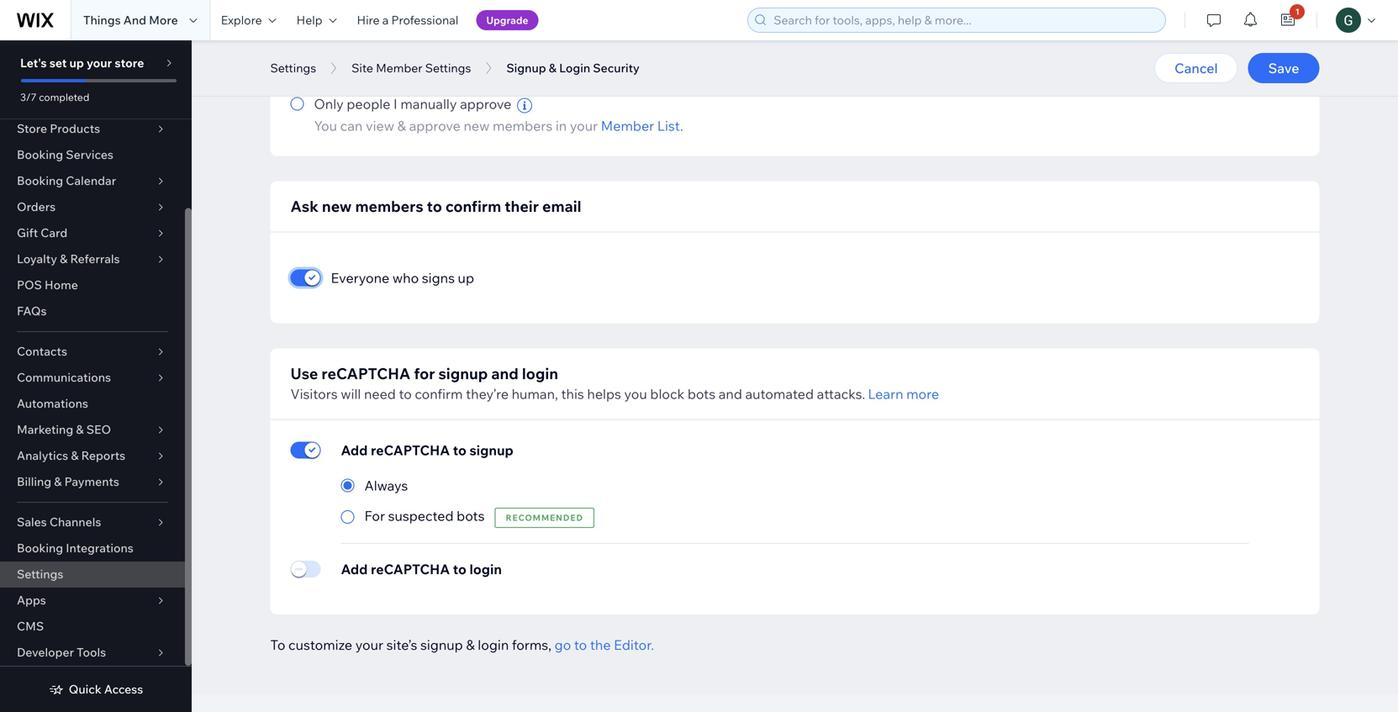 Task type: locate. For each thing, give the bounding box(es) containing it.
signup right site's
[[421, 637, 463, 654]]

0 vertical spatial bots
[[688, 386, 716, 403]]

& for login
[[549, 61, 557, 75]]

1 vertical spatial signup
[[470, 442, 514, 459]]

1 horizontal spatial and
[[719, 386, 743, 403]]

booking for booking integrations
[[17, 541, 63, 556]]

suspected
[[388, 508, 454, 524]]

recaptcha up always
[[371, 442, 450, 459]]

signup up they're at the left bottom
[[439, 364, 488, 383]]

approve up you can view & approve new members in your member list.
[[460, 95, 512, 112]]

let's
[[20, 56, 47, 70]]

ask new members to confirm their email
[[291, 197, 582, 216]]

members
[[493, 117, 553, 134], [355, 197, 424, 216]]

0 vertical spatial everyone
[[314, 65, 373, 82]]

everyone
[[314, 65, 373, 82], [331, 270, 390, 286]]

1 vertical spatial members
[[355, 197, 424, 216]]

new down only people i manually approve
[[464, 117, 490, 134]]

communications
[[17, 370, 111, 385]]

2 booking from the top
[[17, 173, 63, 188]]

everyone who signs up
[[314, 65, 458, 82], [331, 270, 474, 286]]

go
[[555, 637, 571, 654]]

signs up manually at top left
[[405, 65, 438, 82]]

bots right suspected
[[457, 508, 485, 524]]

login left forms,
[[478, 637, 509, 654]]

channels
[[50, 515, 101, 529]]

block
[[651, 386, 685, 403]]

tools
[[77, 645, 106, 660]]

save button
[[1249, 53, 1320, 83]]

0 vertical spatial member
[[376, 61, 423, 75]]

0 vertical spatial and
[[491, 364, 519, 383]]

& right billing
[[54, 474, 62, 489]]

learn more link
[[868, 384, 940, 404]]

& inside "dropdown button"
[[60, 251, 68, 266]]

to
[[427, 197, 442, 216], [399, 386, 412, 403], [453, 442, 467, 459], [453, 561, 467, 578], [574, 637, 587, 654]]

0 vertical spatial signup
[[439, 364, 488, 383]]

up up manually at top left
[[441, 65, 458, 82]]

up inside sidebar element
[[69, 56, 84, 70]]

developer tools
[[17, 645, 106, 660]]

1 vertical spatial approve
[[409, 117, 461, 134]]

2 vertical spatial signup
[[421, 637, 463, 654]]

new right ask on the top of the page
[[322, 197, 352, 216]]

1 vertical spatial add
[[341, 561, 368, 578]]

up down ask new members to confirm their email
[[458, 270, 474, 286]]

1 vertical spatial recaptcha
[[371, 442, 450, 459]]

email
[[543, 197, 582, 216]]

0 horizontal spatial settings
[[17, 567, 63, 582]]

always
[[365, 477, 408, 494]]

save
[[1269, 60, 1300, 77]]

booking calendar button
[[0, 168, 185, 194]]

login up 'to customize your site's signup & login forms, go to the editor.'
[[470, 561, 502, 578]]

1 vertical spatial login
[[470, 561, 502, 578]]

let's set up your store
[[20, 56, 144, 70]]

& inside 'dropdown button'
[[54, 474, 62, 489]]

1 vertical spatial and
[[719, 386, 743, 403]]

marketing
[[17, 422, 73, 437]]

0 horizontal spatial and
[[491, 364, 519, 383]]

& left login at left
[[549, 61, 557, 75]]

your right in
[[570, 117, 598, 134]]

& for referrals
[[60, 251, 68, 266]]

apps
[[17, 593, 46, 608]]

3/7
[[20, 91, 37, 103]]

access
[[104, 682, 143, 697]]

1 vertical spatial your
[[570, 117, 598, 134]]

0 vertical spatial login
[[522, 364, 559, 383]]

add up always
[[341, 442, 368, 459]]

1 vertical spatial member
[[601, 117, 655, 134]]

learn
[[868, 386, 904, 403]]

approve down manually at top left
[[409, 117, 461, 134]]

& for reports
[[71, 448, 79, 463]]

members left in
[[493, 117, 553, 134]]

0 vertical spatial members
[[493, 117, 553, 134]]

& inside option group
[[398, 117, 406, 134]]

go to the editor. link
[[555, 635, 655, 655]]

things and more
[[83, 13, 178, 27]]

add down the for
[[341, 561, 368, 578]]

0 vertical spatial everyone who signs up
[[314, 65, 458, 82]]

& right view
[[398, 117, 406, 134]]

2 horizontal spatial settings
[[425, 61, 471, 75]]

add for add recaptcha to signup
[[341, 442, 368, 459]]

only people i manually approve
[[314, 95, 515, 112]]

signup
[[439, 364, 488, 383], [470, 442, 514, 459], [421, 637, 463, 654]]

recaptcha inside use recaptcha for signup and login visitors will need to confirm they're human, this helps you block bots and automated attacks. learn more
[[322, 364, 411, 383]]

bots
[[688, 386, 716, 403], [457, 508, 485, 524]]

2 vertical spatial recaptcha
[[371, 561, 450, 578]]

1 booking from the top
[[17, 147, 63, 162]]

recaptcha
[[322, 364, 411, 383], [371, 442, 450, 459], [371, 561, 450, 578]]

signs down ask new members to confirm their email
[[422, 270, 455, 286]]

sidebar element
[[0, 24, 192, 712]]

list.
[[658, 117, 684, 134]]

approve
[[460, 95, 512, 112], [409, 117, 461, 134]]

1 horizontal spatial settings
[[270, 61, 316, 75]]

& up home
[[60, 251, 68, 266]]

recaptcha down suspected
[[371, 561, 450, 578]]

confirm down for
[[415, 386, 463, 403]]

cancel
[[1175, 60, 1219, 77]]

your left store
[[87, 56, 112, 70]]

everyone who signs up up i
[[314, 65, 458, 82]]

and left automated
[[719, 386, 743, 403]]

billing
[[17, 474, 51, 489]]

member left list.
[[601, 117, 655, 134]]

settings inside sidebar element
[[17, 567, 63, 582]]

settings inside button
[[425, 61, 471, 75]]

1 horizontal spatial member
[[601, 117, 655, 134]]

recaptcha up need on the bottom left of page
[[322, 364, 411, 383]]

1 vertical spatial booking
[[17, 173, 63, 188]]

settings inside "button"
[[270, 61, 316, 75]]

who right site
[[376, 65, 402, 82]]

and up they're at the left bottom
[[491, 364, 519, 383]]

login up human,
[[522, 364, 559, 383]]

member up i
[[376, 61, 423, 75]]

this
[[561, 386, 584, 403]]

settings up only at the top left
[[270, 61, 316, 75]]

0 vertical spatial your
[[87, 56, 112, 70]]

services
[[66, 147, 113, 162]]

settings up apps
[[17, 567, 63, 582]]

store
[[115, 56, 144, 70]]

2 add from the top
[[341, 561, 368, 578]]

who
[[376, 65, 402, 82], [393, 270, 419, 286]]

& inside 'button'
[[549, 61, 557, 75]]

integrations
[[66, 541, 134, 556]]

attacks.
[[817, 386, 866, 403]]

signup down they're at the left bottom
[[470, 442, 514, 459]]

signup inside use recaptcha for signup and login visitors will need to confirm they're human, this helps you block bots and automated attacks. learn more
[[439, 364, 488, 383]]

& left forms,
[[466, 637, 475, 654]]

booking
[[17, 147, 63, 162], [17, 173, 63, 188], [17, 541, 63, 556]]

add for add recaptcha to login
[[341, 561, 368, 578]]

login inside use recaptcha for signup and login visitors will need to confirm they're human, this helps you block bots and automated attacks. learn more
[[522, 364, 559, 383]]

approve for manually
[[460, 95, 512, 112]]

store products button
[[0, 116, 185, 142]]

pos home
[[17, 278, 78, 292]]

quick access
[[69, 682, 143, 697]]

& up billing & payments
[[71, 448, 79, 463]]

signs
[[405, 65, 438, 82], [422, 270, 455, 286]]

0 horizontal spatial member
[[376, 61, 423, 75]]

booking down sales
[[17, 541, 63, 556]]

analytics
[[17, 448, 68, 463]]

0 horizontal spatial bots
[[457, 508, 485, 524]]

recaptcha for add recaptcha to signup
[[371, 442, 450, 459]]

booking down store
[[17, 147, 63, 162]]

billing & payments button
[[0, 469, 185, 495]]

and
[[123, 13, 146, 27]]

visitors
[[291, 386, 338, 403]]

settings up manually at top left
[[425, 61, 471, 75]]

& left seo
[[76, 422, 84, 437]]

up right set
[[69, 56, 84, 70]]

option group
[[291, 64, 1300, 136], [341, 476, 595, 528]]

1 add from the top
[[341, 442, 368, 459]]

1 horizontal spatial your
[[356, 637, 384, 654]]

3 booking from the top
[[17, 541, 63, 556]]

1 vertical spatial option group
[[341, 476, 595, 528]]

1 horizontal spatial new
[[464, 117, 490, 134]]

0 horizontal spatial members
[[355, 197, 424, 216]]

1 horizontal spatial members
[[493, 117, 553, 134]]

loyalty & referrals
[[17, 251, 120, 266]]

0 vertical spatial add
[[341, 442, 368, 459]]

automations link
[[0, 391, 185, 417]]

who down ask new members to confirm their email
[[393, 270, 419, 286]]

people
[[347, 95, 391, 112]]

helps
[[587, 386, 622, 403]]

1 vertical spatial confirm
[[415, 386, 463, 403]]

referrals
[[70, 251, 120, 266]]

confirm left their
[[446, 197, 502, 216]]

site
[[352, 61, 373, 75]]

booking inside dropdown button
[[17, 173, 63, 188]]

option group containing everyone who signs up
[[291, 64, 1300, 136]]

1 vertical spatial bots
[[457, 508, 485, 524]]

pos home link
[[0, 273, 185, 299]]

Search for tools, apps, help & more... field
[[769, 8, 1161, 32]]

1 horizontal spatial bots
[[688, 386, 716, 403]]

0 vertical spatial who
[[376, 65, 402, 82]]

site member settings
[[352, 61, 471, 75]]

& inside dropdown button
[[71, 448, 79, 463]]

everyone who signs up down ask new members to confirm their email
[[331, 270, 474, 286]]

0 vertical spatial recaptcha
[[322, 364, 411, 383]]

customize
[[289, 637, 353, 654]]

& inside dropdown button
[[76, 422, 84, 437]]

members down view
[[355, 197, 424, 216]]

confirm
[[446, 197, 502, 216], [415, 386, 463, 403]]

card
[[41, 225, 67, 240]]

0 horizontal spatial your
[[87, 56, 112, 70]]

0 vertical spatial approve
[[460, 95, 512, 112]]

for
[[365, 508, 385, 524]]

your left site's
[[356, 637, 384, 654]]

0 horizontal spatial new
[[322, 197, 352, 216]]

signup for for
[[439, 364, 488, 383]]

0 vertical spatial option group
[[291, 64, 1300, 136]]

booking up orders
[[17, 173, 63, 188]]

0 vertical spatial booking
[[17, 147, 63, 162]]

settings button
[[262, 56, 325, 81]]

1 vertical spatial signs
[[422, 270, 455, 286]]

booking integrations link
[[0, 536, 185, 562]]

0 vertical spatial signs
[[405, 65, 438, 82]]

bots right block
[[688, 386, 716, 403]]

hire a professional link
[[347, 0, 469, 40]]

you
[[625, 386, 648, 403]]

a
[[382, 13, 389, 27]]

2 vertical spatial booking
[[17, 541, 63, 556]]

login
[[522, 364, 559, 383], [470, 561, 502, 578], [478, 637, 509, 654]]

upgrade button
[[476, 10, 539, 30]]

member list. button
[[601, 116, 684, 136]]

sales
[[17, 515, 47, 529]]

human,
[[512, 386, 558, 403]]

1 vertical spatial everyone who signs up
[[331, 270, 474, 286]]



Task type: describe. For each thing, give the bounding box(es) containing it.
apps button
[[0, 588, 185, 614]]

their
[[505, 197, 539, 216]]

professional
[[392, 13, 459, 27]]

booking services
[[17, 147, 113, 162]]

loyalty & referrals button
[[0, 246, 185, 273]]

payments
[[64, 474, 119, 489]]

add recaptcha to login
[[341, 561, 502, 578]]

analytics & reports
[[17, 448, 125, 463]]

member inside button
[[376, 61, 423, 75]]

2 vertical spatial login
[[478, 637, 509, 654]]

approve for &
[[409, 117, 461, 134]]

& for payments
[[54, 474, 62, 489]]

communications button
[[0, 365, 185, 391]]

booking calendar
[[17, 173, 116, 188]]

will
[[341, 386, 361, 403]]

gift
[[17, 225, 38, 240]]

pos
[[17, 278, 42, 292]]

help button
[[287, 0, 347, 40]]

confirm inside use recaptcha for signup and login visitors will need to confirm they're human, this helps you block bots and automated attacks. learn more
[[415, 386, 463, 403]]

booking for booking calendar
[[17, 173, 63, 188]]

to customize your site's signup & login forms, go to the editor.
[[270, 637, 655, 654]]

cms
[[17, 619, 44, 634]]

more
[[907, 386, 940, 403]]

to inside use recaptcha for signup and login visitors will need to confirm they're human, this helps you block bots and automated attacks. learn more
[[399, 386, 412, 403]]

recaptcha for use recaptcha for signup and login visitors will need to confirm they're human, this helps you block bots and automated attacks. learn more
[[322, 364, 411, 383]]

1 vertical spatial who
[[393, 270, 419, 286]]

hire a professional
[[357, 13, 459, 27]]

developer
[[17, 645, 74, 660]]

only
[[314, 95, 344, 112]]

1 button
[[1270, 0, 1307, 40]]

booking services link
[[0, 142, 185, 168]]

marketing & seo
[[17, 422, 111, 437]]

reports
[[81, 448, 125, 463]]

option group containing always
[[341, 476, 595, 528]]

orders button
[[0, 194, 185, 220]]

booking for booking services
[[17, 147, 63, 162]]

security
[[593, 61, 640, 75]]

analytics & reports button
[[0, 443, 185, 469]]

login
[[559, 61, 591, 75]]

signup
[[507, 61, 546, 75]]

orders
[[17, 199, 56, 214]]

signup & login security button
[[498, 56, 648, 81]]

site's
[[387, 637, 418, 654]]

things
[[83, 13, 121, 27]]

in
[[556, 117, 567, 134]]

add recaptcha to signup
[[341, 442, 514, 459]]

use recaptcha for signup and login visitors will need to confirm they're human, this helps you block bots and automated attacks. learn more
[[291, 364, 940, 403]]

loyalty
[[17, 251, 57, 266]]

3/7 completed
[[20, 91, 89, 103]]

developer tools button
[[0, 640, 185, 666]]

seo
[[86, 422, 111, 437]]

can
[[340, 117, 363, 134]]

2 vertical spatial your
[[356, 637, 384, 654]]

0 vertical spatial confirm
[[446, 197, 502, 216]]

gift card
[[17, 225, 67, 240]]

2 horizontal spatial your
[[570, 117, 598, 134]]

products
[[50, 121, 100, 136]]

for
[[414, 364, 435, 383]]

calendar
[[66, 173, 116, 188]]

billing & payments
[[17, 474, 119, 489]]

editor.
[[614, 637, 655, 654]]

1 vertical spatial everyone
[[331, 270, 390, 286]]

signs inside option group
[[405, 65, 438, 82]]

more
[[149, 13, 178, 27]]

quick access button
[[49, 682, 143, 697]]

store products
[[17, 121, 100, 136]]

the
[[590, 637, 611, 654]]

manually
[[401, 95, 457, 112]]

cancel button
[[1155, 53, 1239, 83]]

need
[[364, 386, 396, 403]]

recaptcha for add recaptcha to login
[[371, 561, 450, 578]]

0 vertical spatial new
[[464, 117, 490, 134]]

quick
[[69, 682, 102, 697]]

settings for settings link
[[17, 567, 63, 582]]

store
[[17, 121, 47, 136]]

bots inside use recaptcha for signup and login visitors will need to confirm they're human, this helps you block bots and automated attacks. learn more
[[688, 386, 716, 403]]

marketing & seo button
[[0, 417, 185, 443]]

your inside sidebar element
[[87, 56, 112, 70]]

i
[[394, 95, 398, 112]]

1 vertical spatial new
[[322, 197, 352, 216]]

contacts button
[[0, 339, 185, 365]]

member inside option group
[[601, 117, 655, 134]]

for suspected bots
[[365, 508, 485, 524]]

settings for settings "button" at top
[[270, 61, 316, 75]]

booking integrations
[[17, 541, 134, 556]]

completed
[[39, 91, 89, 103]]

gift card button
[[0, 220, 185, 246]]

upgrade
[[486, 14, 529, 26]]

help
[[297, 13, 323, 27]]

everyone who signs up inside option group
[[314, 65, 458, 82]]

they're
[[466, 386, 509, 403]]

everyone inside option group
[[314, 65, 373, 82]]

& for seo
[[76, 422, 84, 437]]

signup for to
[[470, 442, 514, 459]]

settings link
[[0, 562, 185, 588]]

use
[[291, 364, 318, 383]]

cms link
[[0, 614, 185, 640]]

members inside option group
[[493, 117, 553, 134]]

1
[[1296, 6, 1300, 17]]



Task type: vqa. For each thing, say whether or not it's contained in the screenshot.
the bots
yes



